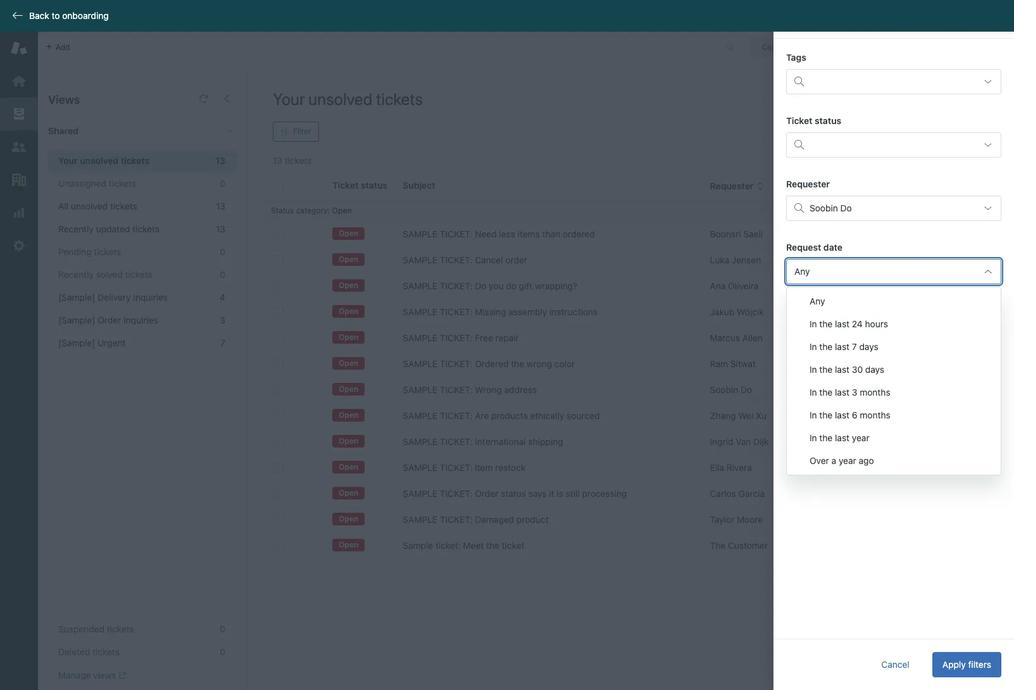 Task type: vqa. For each thing, say whether or not it's contained in the screenshot.


Task type: locate. For each thing, give the bounding box(es) containing it.
ago for carlos garcia
[[848, 488, 863, 499]]

the right meet
[[486, 540, 500, 551]]

open for sample ticket: ordered the wrong color
[[339, 359, 359, 368]]

the up over
[[820, 433, 833, 443]]

sample ticket: order status says it is still processing
[[403, 488, 627, 499]]

0 vertical spatial your
[[273, 89, 305, 108]]

2 vertical spatial unsolved
[[71, 201, 108, 212]]

5 minutes ago
[[805, 255, 863, 265], [805, 281, 863, 291]]

request date list box
[[786, 287, 1002, 476]]

do inside requester element
[[841, 203, 852, 213]]

last down in the last 30 days
[[835, 387, 850, 398]]

soobin do down ram sitwat
[[710, 384, 752, 395]]

recently for recently solved tickets
[[58, 269, 94, 280]]

4 minutes from the top
[[813, 332, 845, 343]]

recently up "pending"
[[58, 224, 94, 234]]

recently
[[58, 224, 94, 234], [58, 269, 94, 280]]

assembly
[[509, 306, 547, 317]]

last left 24
[[835, 319, 850, 329]]

ago for marcus allen
[[848, 332, 863, 343]]

soobin do inside requester element
[[810, 203, 852, 213]]

11 row from the top
[[263, 481, 1005, 507]]

tags element
[[786, 69, 1002, 94]]

7 down 4
[[220, 338, 225, 348]]

days for in the last 7 days
[[860, 341, 879, 352]]

tickets
[[376, 89, 423, 108], [121, 155, 150, 166], [109, 178, 136, 189], [110, 201, 137, 212], [132, 224, 160, 234], [94, 246, 121, 257], [125, 269, 152, 280], [107, 624, 134, 635], [92, 647, 120, 657]]

ticket: left the are
[[440, 410, 473, 421]]

open
[[332, 206, 352, 215], [339, 229, 359, 238], [339, 255, 359, 264], [339, 281, 359, 290], [339, 307, 359, 316], [339, 333, 359, 342], [339, 359, 359, 368], [339, 385, 359, 394], [339, 411, 359, 420], [339, 437, 359, 446], [339, 462, 359, 472], [339, 488, 359, 498], [339, 514, 359, 524], [339, 540, 359, 550]]

5 last from the top
[[835, 410, 850, 420]]

2 vertical spatial [sample]
[[58, 338, 95, 348]]

sample ticket: order status says it is still processing link
[[403, 488, 627, 500]]

2 0 from the top
[[220, 246, 225, 257]]

6 down over
[[805, 488, 811, 499]]

0 vertical spatial cancel
[[475, 255, 503, 265]]

3 minutes from the top
[[813, 306, 845, 317]]

8 row from the top
[[263, 403, 1005, 429]]

6 for zhang wei xu
[[805, 410, 811, 421]]

luka jensen
[[710, 255, 761, 265]]

ticket for jakub wójcik
[[878, 306, 903, 317]]

1 5 from the top
[[805, 255, 810, 265]]

in the last year option
[[787, 427, 1001, 450]]

ana oliveira
[[710, 281, 759, 291]]

sample inside sample ticket: ordered the wrong color link
[[403, 358, 438, 369]]

6 last from the top
[[835, 433, 850, 443]]

ana
[[710, 281, 726, 291]]

sample ticket: missing assembly instructions
[[403, 306, 598, 317]]

8 6 minutes ago from the top
[[805, 488, 863, 499]]

ticket: left item
[[440, 462, 473, 473]]

views
[[93, 670, 116, 681]]

months inside in the last 6 months option
[[860, 410, 891, 420]]

8 sample from the top
[[403, 410, 438, 421]]

0 vertical spatial 5
[[805, 255, 810, 265]]

3 0 from the top
[[220, 269, 225, 280]]

over a year ago
[[810, 455, 874, 466]]

5 6 minutes ago from the top
[[805, 410, 863, 421]]

0 vertical spatial any
[[795, 266, 810, 277]]

unsolved
[[308, 89, 373, 108], [80, 155, 119, 166], [71, 201, 108, 212]]

0 vertical spatial year
[[852, 433, 870, 443]]

1 vertical spatial any
[[810, 296, 825, 306]]

1 vertical spatial inquiries
[[124, 315, 158, 325]]

3 sample from the top
[[403, 281, 438, 291]]

sample inside sample ticket: wrong address link
[[403, 384, 438, 395]]

2 5 minutes ago from the top
[[805, 281, 863, 291]]

10 minutes from the top
[[813, 488, 845, 499]]

3 [sample] from the top
[[58, 338, 95, 348]]

sample inside sample ticket: need less items than ordered link
[[403, 229, 438, 239]]

in up over
[[810, 433, 817, 443]]

meet
[[463, 540, 484, 551]]

row containing sample ticket: do you do gift wrapping?
[[263, 273, 1005, 299]]

1 vertical spatial your unsolved tickets
[[58, 155, 150, 166]]

0 vertical spatial soobin
[[810, 203, 838, 213]]

deleted
[[58, 647, 90, 657]]

[sample] down [sample] order inquiries
[[58, 338, 95, 348]]

5
[[805, 255, 810, 265], [805, 281, 810, 291]]

days inside option
[[866, 364, 885, 375]]

customers image
[[11, 139, 27, 155]]

any field down in the last 30 days option
[[786, 386, 1002, 411]]

0 vertical spatial 13
[[215, 155, 225, 166]]

the inside 'option'
[[820, 387, 833, 398]]

3 ticket: from the top
[[440, 281, 473, 291]]

any down request
[[795, 266, 810, 277]]

unsolved up filter
[[308, 89, 373, 108]]

4 last from the top
[[835, 387, 850, 398]]

last for year
[[835, 433, 850, 443]]

ticket for ana oliveira
[[878, 281, 903, 291]]

1 vertical spatial cancel
[[882, 659, 910, 670]]

requester inside button
[[710, 181, 754, 191]]

1 vertical spatial 13
[[216, 201, 225, 212]]

views image
[[11, 106, 27, 122]]

requester button
[[710, 181, 764, 192]]

0 vertical spatial any field
[[786, 259, 1002, 284]]

in the last 24 hours
[[810, 319, 888, 329]]

0 horizontal spatial order
[[98, 315, 121, 325]]

3 down 30
[[852, 387, 858, 398]]

2 recently from the top
[[58, 269, 94, 280]]

7 sample from the top
[[403, 384, 438, 395]]

6 down in the last 3 months
[[852, 410, 858, 420]]

5 sample from the top
[[403, 332, 438, 343]]

1 vertical spatial year
[[839, 455, 857, 466]]

5 ticket: from the top
[[440, 332, 473, 343]]

5 0 from the top
[[220, 647, 225, 657]]

urgent for sample ticket: order status says it is still processing
[[940, 488, 968, 499]]

3 down 4
[[220, 315, 225, 325]]

0 vertical spatial your unsolved tickets
[[273, 89, 423, 108]]

4
[[220, 292, 225, 303]]

row containing sample ticket: cancel order
[[263, 247, 1005, 273]]

in down in the last 7 days
[[810, 364, 817, 375]]

months inside in the last 3 months 'option'
[[860, 387, 891, 398]]

4 sample from the top
[[403, 306, 438, 317]]

ram sitwat
[[710, 358, 756, 369]]

inquiries down delivery in the top of the page
[[124, 315, 158, 325]]

2 sample from the top
[[403, 255, 438, 265]]

12 ticket: from the top
[[440, 514, 473, 525]]

sample for sample ticket: cancel order
[[403, 255, 438, 265]]

6 down in the last 7 days
[[805, 358, 811, 369]]

[sample] urgent
[[58, 338, 126, 348]]

2 vertical spatial 13
[[216, 224, 225, 234]]

2 in from the top
[[810, 341, 817, 352]]

ticket: up sample ticket: item restock
[[440, 436, 473, 447]]

cancel up sample ticket: do you do gift wrapping? at the top of the page
[[475, 255, 503, 265]]

the up in the last year
[[820, 410, 833, 420]]

6 ticket: from the top
[[440, 358, 473, 369]]

9 ticket: from the top
[[440, 436, 473, 447]]

conversations button
[[748, 37, 842, 57]]

minutes for ana oliveira
[[813, 281, 845, 291]]

6 up in the last year
[[805, 410, 811, 421]]

views
[[48, 93, 80, 106]]

1 horizontal spatial status
[[815, 115, 842, 126]]

order down item
[[475, 488, 499, 499]]

0 vertical spatial [sample]
[[58, 292, 95, 303]]

ticket: up sample ticket: do you do gift wrapping? at the top of the page
[[440, 255, 473, 265]]

in the last 30 days option
[[787, 358, 1001, 381]]

recently down "pending"
[[58, 269, 94, 280]]

row containing sample ticket: need less items than ordered
[[263, 221, 1005, 247]]

4 6 minutes ago from the top
[[805, 384, 863, 395]]

1 vertical spatial days
[[866, 364, 885, 375]]

13 for recently updated tickets
[[216, 224, 225, 234]]

1 any field from the top
[[786, 259, 1002, 284]]

5 in from the top
[[810, 410, 817, 420]]

6 minutes ago for marcus allen
[[805, 332, 863, 343]]

sample inside sample ticket: do you do gift wrapping? link
[[403, 281, 438, 291]]

Any field
[[786, 259, 1002, 284], [786, 386, 1002, 411]]

1 months from the top
[[860, 387, 891, 398]]

5 for oliveira
[[805, 281, 810, 291]]

any right "type"
[[810, 296, 825, 306]]

ticket: down sample ticket: item restock link
[[440, 488, 473, 499]]

6 minutes ago up in the last year
[[805, 410, 863, 421]]

ago for ella rivera
[[848, 462, 863, 473]]

7 6 minutes ago from the top
[[805, 462, 863, 473]]

ticket: for wrong
[[440, 384, 473, 395]]

4 0 from the top
[[220, 624, 225, 635]]

days inside option
[[860, 341, 879, 352]]

sample ticket: need less items than ordered link
[[403, 228, 595, 241]]

your up the unassigned
[[58, 155, 78, 166]]

2 minutes from the top
[[813, 281, 845, 291]]

1 vertical spatial unsolved
[[80, 155, 119, 166]]

sample ticket: missing assembly instructions link
[[403, 306, 598, 319]]

any field for priority
[[786, 386, 1002, 411]]

1 vertical spatial 3
[[852, 387, 858, 398]]

filter
[[293, 127, 311, 136]]

0 horizontal spatial cancel
[[475, 255, 503, 265]]

4 ticket: from the top
[[440, 306, 473, 317]]

shared heading
[[38, 112, 247, 150]]

cancel
[[475, 255, 503, 265], [882, 659, 910, 670]]

inquiries right delivery in the top of the page
[[133, 292, 168, 303]]

sample ticket: wrong address link
[[403, 384, 537, 396]]

5 minutes from the top
[[813, 358, 845, 369]]

any down priority
[[795, 393, 810, 403]]

ticket: for order
[[440, 488, 473, 499]]

1 horizontal spatial your unsolved tickets
[[273, 89, 423, 108]]

6 minutes ago down in the last 30 days
[[805, 384, 863, 395]]

in for in the last 30 days
[[810, 364, 817, 375]]

minutes for zhang wei xu
[[813, 410, 845, 421]]

in for in the last 7 days
[[810, 341, 817, 352]]

any option
[[787, 290, 1001, 313]]

order down [sample] delivery inquiries
[[98, 315, 121, 325]]

zendesk support image
[[11, 40, 27, 56]]

sample inside sample ticket: are products ethically sourced link
[[403, 410, 438, 421]]

requester element
[[786, 196, 1002, 221]]

7 ticket: from the top
[[440, 384, 473, 395]]

6 in from the top
[[810, 433, 817, 443]]

over
[[810, 455, 829, 466]]

row containing sample ticket: free repair
[[263, 325, 1005, 351]]

1 row from the top
[[263, 221, 1005, 247]]

manage views
[[58, 670, 116, 681]]

ticket inside filter dialog
[[786, 115, 813, 126]]

soobin do down requested button
[[810, 203, 852, 213]]

row containing sample ticket: international shipping
[[263, 429, 1005, 455]]

10 sample from the top
[[403, 462, 438, 473]]

1 horizontal spatial order
[[475, 488, 499, 499]]

row containing sample ticket: meet the ticket
[[263, 533, 1005, 559]]

6 down priority
[[805, 384, 811, 395]]

2 vertical spatial any
[[795, 393, 810, 403]]

ella
[[710, 462, 724, 473]]

sample ticket: international shipping link
[[403, 436, 563, 448]]

0 vertical spatial inquiries
[[133, 292, 168, 303]]

1 vertical spatial soobin
[[710, 384, 739, 395]]

0 vertical spatial status
[[815, 115, 842, 126]]

the up in the last 7 days
[[820, 319, 833, 329]]

10 ticket: from the top
[[440, 462, 473, 473]]

soobin
[[810, 203, 838, 213], [710, 384, 739, 395]]

2 [sample] from the top
[[58, 315, 95, 325]]

6 up over
[[805, 436, 811, 447]]

are
[[475, 410, 489, 421]]

your unsolved tickets up unassigned tickets
[[58, 155, 150, 166]]

0 vertical spatial months
[[860, 387, 891, 398]]

10 row from the top
[[263, 455, 1005, 481]]

the
[[710, 540, 726, 551]]

[sample] up [sample] urgent
[[58, 315, 95, 325]]

in inside 'option'
[[810, 387, 817, 398]]

sample inside sample ticket: cancel order link
[[403, 255, 438, 265]]

1 horizontal spatial 7
[[852, 341, 857, 352]]

months
[[860, 387, 891, 398], [860, 410, 891, 420]]

6 minutes ago up in the last 24 hours at the right of page
[[805, 306, 863, 317]]

ticket status
[[786, 115, 842, 126]]

0 horizontal spatial 3
[[220, 315, 225, 325]]

4 in from the top
[[810, 387, 817, 398]]

wrapping?
[[535, 281, 577, 291]]

1 vertical spatial order
[[475, 488, 499, 499]]

any
[[795, 266, 810, 277], [810, 296, 825, 306], [795, 393, 810, 403]]

minutes for luka jensen
[[813, 255, 845, 265]]

1 vertical spatial 5 minutes ago
[[805, 281, 863, 291]]

last up over a year ago
[[835, 433, 850, 443]]

do up "wei"
[[741, 384, 752, 395]]

status
[[271, 206, 294, 215]]

months down in the last 3 months 'option'
[[860, 410, 891, 420]]

last left 30
[[835, 364, 850, 375]]

in the last 3 months option
[[787, 381, 1001, 404]]

soobin do
[[810, 203, 852, 213], [710, 384, 752, 395]]

None field
[[786, 322, 1002, 348]]

3 last from the top
[[835, 364, 850, 375]]

0 vertical spatial recently
[[58, 224, 94, 234]]

6 minutes ago down in the last 24 hours at the right of page
[[805, 332, 863, 343]]

0 vertical spatial soobin do
[[810, 203, 852, 213]]

any inside option
[[810, 296, 825, 306]]

ticket
[[502, 540, 525, 551]]

13 for all unsolved tickets
[[216, 201, 225, 212]]

year down in the last 6 months
[[852, 433, 870, 443]]

the up in the last 30 days
[[820, 341, 833, 352]]

6 6 minutes ago from the top
[[805, 436, 863, 447]]

ticket: up the sample ticket: cancel order
[[440, 229, 473, 239]]

0
[[220, 178, 225, 189], [220, 246, 225, 257], [220, 269, 225, 280], [220, 624, 225, 635], [220, 647, 225, 657]]

12 row from the top
[[263, 507, 1005, 533]]

6 minutes from the top
[[813, 384, 845, 395]]

2 ticket: from the top
[[440, 255, 473, 265]]

items
[[518, 229, 540, 239]]

6 minutes ago down in the last year
[[805, 462, 863, 473]]

sample ticket: do you do gift wrapping?
[[403, 281, 577, 291]]

requested button
[[805, 181, 861, 192]]

6 minutes ago down in the last 7 days
[[805, 358, 863, 369]]

months down 30
[[860, 387, 891, 398]]

urgent
[[940, 255, 968, 265], [98, 338, 126, 348], [940, 488, 968, 499]]

[sample] for [sample] order inquiries
[[58, 315, 95, 325]]

6 for ella rivera
[[805, 462, 811, 473]]

your
[[273, 89, 305, 108], [58, 155, 78, 166]]

ticket: down sample ticket: cancel order link
[[440, 281, 473, 291]]

instructions
[[550, 306, 598, 317]]

unsolved down the unassigned
[[71, 201, 108, 212]]

in up in the last year
[[810, 410, 817, 420]]

shared
[[48, 125, 78, 136]]

soobin down requested
[[810, 203, 838, 213]]

marcus allen
[[710, 332, 763, 343]]

1 vertical spatial [sample]
[[58, 315, 95, 325]]

urgent for sample ticket: cancel order
[[940, 255, 968, 265]]

the right priority
[[820, 364, 833, 375]]

ago for ingrid van dijk
[[848, 436, 863, 447]]

1 sample from the top
[[403, 229, 438, 239]]

ago for zhang wei xu
[[848, 410, 863, 421]]

8 ticket: from the top
[[440, 410, 473, 421]]

the for in the last 30 days
[[820, 364, 833, 375]]

2 vertical spatial do
[[741, 384, 752, 395]]

updated
[[96, 224, 130, 234]]

filters
[[969, 659, 992, 670]]

ticket for luka jensen
[[878, 255, 903, 265]]

2 months from the top
[[860, 410, 891, 420]]

in up priority
[[810, 341, 817, 352]]

ticket: for item
[[440, 462, 473, 473]]

0 horizontal spatial soobin do
[[710, 384, 752, 395]]

1 0 from the top
[[220, 178, 225, 189]]

2 any field from the top
[[786, 386, 1002, 411]]

1 in from the top
[[810, 319, 817, 329]]

11 ticket: from the top
[[440, 488, 473, 499]]

6 row from the top
[[263, 351, 1005, 377]]

the for in the last 6 months
[[820, 410, 833, 420]]

1 vertical spatial recently
[[58, 269, 94, 280]]

sample for sample ticket: do you do gift wrapping?
[[403, 281, 438, 291]]

1 vertical spatial months
[[860, 410, 891, 420]]

0 vertical spatial urgent
[[940, 255, 968, 265]]

0 vertical spatial unsolved
[[308, 89, 373, 108]]

9 minutes from the top
[[813, 462, 845, 473]]

pending tickets
[[58, 246, 121, 257]]

0 vertical spatial 5 minutes ago
[[805, 255, 863, 265]]

1 horizontal spatial 3
[[852, 387, 858, 398]]

open for sample ticket: order status says it is still processing
[[339, 488, 359, 498]]

sample inside sample ticket: international shipping link
[[403, 436, 438, 447]]

6 sample from the top
[[403, 358, 438, 369]]

collapse views pane image
[[222, 94, 232, 104]]

play
[[961, 96, 978, 106]]

1 vertical spatial urgent
[[98, 338, 126, 348]]

6 minutes ago for ella rivera
[[805, 462, 863, 473]]

9 row from the top
[[263, 429, 1005, 455]]

6 minutes ago up a
[[805, 436, 863, 447]]

ticket: up sample ticket: free repair
[[440, 306, 473, 317]]

the down in the last 30 days
[[820, 387, 833, 398]]

requester inside filter dialog
[[786, 179, 830, 189]]

do down requested button
[[841, 203, 852, 213]]

recently for recently updated tickets
[[58, 224, 94, 234]]

in
[[810, 319, 817, 329], [810, 341, 817, 352], [810, 364, 817, 375], [810, 387, 817, 398], [810, 410, 817, 420], [810, 433, 817, 443]]

year inside option
[[852, 433, 870, 443]]

1 horizontal spatial requester
[[786, 179, 830, 189]]

cancel left apply
[[882, 659, 910, 670]]

0 vertical spatial do
[[841, 203, 852, 213]]

sample inside sample ticket: missing assembly instructions link
[[403, 306, 438, 317]]

1 vertical spatial any field
[[786, 386, 1002, 411]]

manage views link
[[58, 670, 126, 681]]

do left you
[[475, 281, 487, 291]]

sample for sample ticket: ordered the wrong color
[[403, 358, 438, 369]]

oliveira
[[728, 281, 759, 291]]

7 minutes from the top
[[813, 410, 845, 421]]

sample ticket: wrong address
[[403, 384, 537, 395]]

shared button
[[38, 112, 213, 150]]

soobin up zhang
[[710, 384, 739, 395]]

4 row from the top
[[263, 299, 1005, 325]]

free
[[475, 332, 493, 343]]

your up filter button
[[273, 89, 305, 108]]

sample ticket: are products ethically sourced link
[[403, 410, 600, 422]]

1 5 minutes ago from the top
[[805, 255, 863, 265]]

status category: open
[[271, 206, 352, 215]]

1 vertical spatial your
[[58, 155, 78, 166]]

ago for soobin do
[[848, 384, 863, 395]]

7 row from the top
[[263, 377, 1005, 403]]

1 recently from the top
[[58, 224, 94, 234]]

zhang
[[710, 410, 736, 421]]

the for in the last 7 days
[[820, 341, 833, 352]]

12 sample from the top
[[403, 514, 438, 525]]

any field for request date
[[786, 259, 1002, 284]]

1 horizontal spatial soobin
[[810, 203, 838, 213]]

in down priority
[[810, 387, 817, 398]]

0 horizontal spatial requester
[[710, 181, 754, 191]]

open for sample ticket: item restock
[[339, 462, 359, 472]]

13 for your unsolved tickets
[[215, 155, 225, 166]]

row containing sample ticket: damaged product
[[263, 507, 1005, 533]]

0 horizontal spatial status
[[501, 488, 526, 499]]

unsolved up unassigned tickets
[[80, 155, 119, 166]]

ethically
[[530, 410, 564, 421]]

8 minutes from the top
[[813, 436, 845, 447]]

sample for sample ticket: order status says it is still processing
[[403, 488, 438, 499]]

2 last from the top
[[835, 341, 850, 352]]

year inside option
[[839, 455, 857, 466]]

0 vertical spatial days
[[860, 341, 879, 352]]

ticket
[[786, 115, 813, 126], [878, 255, 903, 265], [878, 281, 903, 291], [878, 306, 903, 317], [878, 332, 903, 343], [878, 358, 903, 369], [878, 384, 903, 395], [878, 410, 903, 421], [878, 462, 903, 473], [878, 488, 903, 499]]

5 down request
[[805, 255, 810, 265]]

1 vertical spatial 5
[[805, 281, 810, 291]]

back to onboarding
[[29, 10, 109, 21]]

ticket: left free
[[440, 332, 473, 343]]

9 sample from the top
[[403, 436, 438, 447]]

6 down "type"
[[805, 332, 811, 343]]

2 5 from the top
[[805, 281, 810, 291]]

5 row from the top
[[263, 325, 1005, 351]]

back to onboarding link
[[0, 10, 115, 22]]

1 horizontal spatial cancel
[[882, 659, 910, 670]]

days right 30
[[866, 364, 885, 375]]

the for in the last 3 months
[[820, 387, 833, 398]]

2 horizontal spatial do
[[841, 203, 852, 213]]

row containing sample ticket: wrong address
[[263, 377, 1005, 403]]

in up in the last 7 days
[[810, 319, 817, 329]]

1 ticket: from the top
[[440, 229, 473, 239]]

ticket: up the sample ticket: meet the ticket
[[440, 514, 473, 525]]

6 minutes ago for carlos garcia
[[805, 488, 863, 499]]

days down hours
[[860, 341, 879, 352]]

[sample] for [sample] urgent
[[58, 338, 95, 348]]

ticket: left "wrong"
[[440, 384, 473, 395]]

2 vertical spatial urgent
[[940, 488, 968, 499]]

year right a
[[839, 455, 857, 466]]

row
[[263, 221, 1005, 247], [263, 247, 1005, 273], [263, 273, 1005, 299], [263, 299, 1005, 325], [263, 325, 1005, 351], [263, 351, 1005, 377], [263, 377, 1005, 403], [263, 403, 1005, 429], [263, 429, 1005, 455], [263, 455, 1005, 481], [263, 481, 1005, 507], [263, 507, 1005, 533], [263, 533, 1005, 559]]

6 minutes ago down a
[[805, 488, 863, 499]]

3 6 minutes ago from the top
[[805, 358, 863, 369]]

last for 6
[[835, 410, 850, 420]]

last up in the last 30 days
[[835, 341, 850, 352]]

6 up in the last 24 hours at the right of page
[[805, 306, 811, 317]]

0 horizontal spatial 7
[[220, 338, 225, 348]]

1 [sample] from the top
[[58, 292, 95, 303]]

months for in the last 6 months
[[860, 410, 891, 420]]

3 in from the top
[[810, 364, 817, 375]]

sample ticket: ordered the wrong color
[[403, 358, 575, 369]]

2 row from the top
[[263, 247, 1005, 273]]

5 up "type"
[[805, 281, 810, 291]]

cancel inside button
[[882, 659, 910, 670]]

[sample] down "recently solved tickets"
[[58, 292, 95, 303]]

in for in the last year
[[810, 433, 817, 443]]

1 6 minutes ago from the top
[[805, 306, 863, 317]]

your unsolved tickets up filter
[[273, 89, 423, 108]]

ticket for marcus allen
[[878, 332, 903, 343]]

sample for sample ticket: need less items than ordered
[[403, 229, 438, 239]]

any field up any option
[[786, 259, 1002, 284]]

filter dialog
[[774, 0, 1014, 690]]

ago for ram sitwat
[[848, 358, 863, 369]]

last inside 'option'
[[835, 387, 850, 398]]

7 down 24
[[852, 341, 857, 352]]

1 vertical spatial soobin do
[[710, 384, 752, 395]]

11 sample from the top
[[403, 488, 438, 499]]

the customer
[[710, 540, 768, 551]]

conversations
[[762, 42, 813, 52]]

open for sample ticket: are products ethically sourced
[[339, 411, 359, 420]]

1 vertical spatial do
[[475, 281, 487, 291]]

luka
[[710, 255, 730, 265]]

last up in the last year
[[835, 410, 850, 420]]

request
[[786, 242, 822, 253]]

2 6 minutes ago from the top
[[805, 332, 863, 343]]

restock
[[495, 462, 526, 473]]

0 horizontal spatial do
[[475, 281, 487, 291]]

sample inside sample ticket: damaged product link
[[403, 514, 438, 525]]

onboarding
[[62, 10, 109, 21]]

sample inside sample ticket: order status says it is still processing link
[[403, 488, 438, 499]]

1 minutes from the top
[[813, 255, 845, 265]]

sample
[[403, 229, 438, 239], [403, 255, 438, 265], [403, 281, 438, 291], [403, 306, 438, 317], [403, 332, 438, 343], [403, 358, 438, 369], [403, 384, 438, 395], [403, 410, 438, 421], [403, 436, 438, 447], [403, 462, 438, 473], [403, 488, 438, 499], [403, 514, 438, 525]]

13 row from the top
[[263, 533, 1005, 559]]

1 horizontal spatial soobin do
[[810, 203, 852, 213]]

requester
[[786, 179, 830, 189], [710, 181, 754, 191]]

3 row from the top
[[263, 273, 1005, 299]]

1 last from the top
[[835, 319, 850, 329]]

ticket: down sample ticket: free repair link
[[440, 358, 473, 369]]

sample inside sample ticket: item restock link
[[403, 462, 438, 473]]

ticket status element
[[786, 132, 1002, 158]]

6 left a
[[805, 462, 811, 473]]

it
[[549, 488, 554, 499]]

row containing sample ticket: ordered the wrong color
[[263, 351, 1005, 377]]

in for in the last 3 months
[[810, 387, 817, 398]]

the left wrong
[[511, 358, 524, 369]]

suspended
[[58, 624, 104, 635]]

sample for sample ticket: missing assembly instructions
[[403, 306, 438, 317]]

sample inside sample ticket: free repair link
[[403, 332, 438, 343]]



Task type: describe. For each thing, give the bounding box(es) containing it.
6 minutes ago for soobin do
[[805, 384, 863, 395]]

filter button
[[273, 122, 319, 142]]

unassigned tickets
[[58, 178, 136, 189]]

product
[[517, 514, 549, 525]]

5 minutes ago for luka jensen
[[805, 255, 863, 265]]

moore
[[737, 514, 763, 525]]

sample ticket: item restock link
[[403, 462, 526, 474]]

30
[[852, 364, 863, 375]]

sample ticket: free repair
[[403, 332, 519, 343]]

6 minutes ago for ram sitwat
[[805, 358, 863, 369]]

open for sample ticket: do you do gift wrapping?
[[339, 281, 359, 290]]

reporting image
[[11, 205, 27, 221]]

in the last 6 months
[[810, 410, 891, 420]]

international
[[475, 436, 526, 447]]

unassigned
[[58, 178, 106, 189]]

[sample] for [sample] delivery inquiries
[[58, 292, 95, 303]]

open for sample ticket: free repair
[[339, 333, 359, 342]]

ticket: for do
[[440, 281, 473, 291]]

allen
[[743, 332, 763, 343]]

boonsri saeli
[[710, 229, 763, 239]]

in for in the last 6 months
[[810, 410, 817, 420]]

5 for jensen
[[805, 255, 810, 265]]

ticket: for missing
[[440, 306, 473, 317]]

0 horizontal spatial your
[[58, 155, 78, 166]]

gift
[[519, 281, 533, 291]]

3 inside in the last 3 months 'option'
[[852, 387, 858, 398]]

admin image
[[11, 237, 27, 254]]

open for sample ticket: damaged product
[[339, 514, 359, 524]]

ago for ana oliveira
[[848, 281, 863, 291]]

ticket for carlos garcia
[[878, 488, 903, 499]]

ago inside option
[[859, 455, 874, 466]]

6 for jakub wójcik
[[805, 306, 811, 317]]

sample ticket: need less items than ordered
[[403, 229, 595, 239]]

ticket for ella rivera
[[878, 462, 903, 473]]

rivera
[[727, 462, 752, 473]]

ticket: for international
[[440, 436, 473, 447]]

the inside "link"
[[486, 540, 500, 551]]

sample for sample ticket: damaged product
[[403, 514, 438, 525]]

recently updated tickets
[[58, 224, 160, 234]]

play button
[[935, 89, 989, 114]]

ago for luka jensen
[[848, 255, 863, 265]]

row containing sample ticket: are products ethically sourced
[[263, 403, 1005, 429]]

taylor moore
[[710, 514, 763, 525]]

sample for sample ticket: are products ethically sourced
[[403, 410, 438, 421]]

0 for suspended tickets
[[220, 624, 225, 635]]

main element
[[0, 32, 38, 690]]

dijk
[[754, 436, 769, 447]]

sample for sample ticket: international shipping
[[403, 436, 438, 447]]

1 horizontal spatial your
[[273, 89, 305, 108]]

ticket: for free
[[440, 332, 473, 343]]

xu
[[756, 410, 767, 421]]

minutes for soobin do
[[813, 384, 845, 395]]

request date
[[786, 242, 843, 253]]

tags
[[786, 52, 807, 63]]

open for sample ticket: missing assembly instructions
[[339, 307, 359, 316]]

carlos garcia
[[710, 488, 765, 499]]

0 horizontal spatial soobin
[[710, 384, 739, 395]]

missing
[[475, 306, 506, 317]]

jensen
[[732, 255, 761, 265]]

[sample] delivery inquiries
[[58, 292, 168, 303]]

inquiries for [sample] order inquiries
[[124, 315, 158, 325]]

products
[[491, 410, 528, 421]]

6 for carlos garcia
[[805, 488, 811, 499]]

0 for deleted tickets
[[220, 647, 225, 657]]

you
[[489, 281, 504, 291]]

ticket: for ordered
[[440, 358, 473, 369]]

minutes for marcus allen
[[813, 332, 845, 343]]

ticket for ram sitwat
[[878, 358, 903, 369]]

requested
[[805, 181, 851, 191]]

minutes for jakub wójcik
[[813, 306, 845, 317]]

wójcik
[[737, 306, 764, 317]]

saeli
[[744, 229, 763, 239]]

7 inside option
[[852, 341, 857, 352]]

ticket for soobin do
[[878, 384, 903, 395]]

0 for unassigned tickets
[[220, 178, 225, 189]]

customer
[[728, 540, 768, 551]]

6 for marcus allen
[[805, 332, 811, 343]]

still
[[566, 488, 580, 499]]

sourced
[[567, 410, 600, 421]]

days for in the last 30 days
[[866, 364, 885, 375]]

damaged
[[475, 514, 514, 525]]

a
[[832, 455, 837, 466]]

in the last year
[[810, 433, 870, 443]]

open for sample ticket: international shipping
[[339, 437, 359, 446]]

last for 30
[[835, 364, 850, 375]]

in for in the last 24 hours
[[810, 319, 817, 329]]

ingrid van dijk
[[710, 436, 769, 447]]

6 minutes ago for zhang wei xu
[[805, 410, 863, 421]]

minutes for carlos garcia
[[813, 488, 845, 499]]

less
[[499, 229, 515, 239]]

in the last 24 hours option
[[787, 313, 1001, 336]]

ticket for zhang wei xu
[[878, 410, 903, 421]]

repair
[[496, 332, 519, 343]]

sample ticket: do you do gift wrapping? link
[[403, 280, 577, 293]]

processing
[[582, 488, 627, 499]]

last for 3
[[835, 387, 850, 398]]

sample for sample ticket: wrong address
[[403, 384, 438, 395]]

6 minutes ago for ingrid van dijk
[[805, 436, 863, 447]]

ticket: for cancel
[[440, 255, 473, 265]]

6 for soobin do
[[805, 384, 811, 395]]

open for sample ticket: need less items than ordered
[[339, 229, 359, 238]]

months for in the last 3 months
[[860, 387, 891, 398]]

open for sample ticket: cancel order
[[339, 255, 359, 264]]

inquiries for [sample] delivery inquiries
[[133, 292, 168, 303]]

ticket:
[[436, 540, 461, 551]]

sample for sample ticket: free repair
[[403, 332, 438, 343]]

apply
[[943, 659, 966, 670]]

sample for sample ticket: item restock
[[403, 462, 438, 473]]

1 horizontal spatial do
[[741, 384, 752, 395]]

boonsri
[[710, 229, 741, 239]]

item
[[475, 462, 493, 473]]

in the last 7 days option
[[787, 336, 1001, 358]]

garcia
[[739, 488, 765, 499]]

need
[[475, 229, 497, 239]]

order
[[506, 255, 527, 265]]

jakub wójcik
[[710, 306, 764, 317]]

soobin inside requester element
[[810, 203, 838, 213]]

6 for ram sitwat
[[805, 358, 811, 369]]

organizations image
[[11, 172, 27, 188]]

marcus
[[710, 332, 740, 343]]

van
[[736, 436, 751, 447]]

shipping
[[528, 436, 563, 447]]

wrong
[[527, 358, 552, 369]]

status inside filter dialog
[[815, 115, 842, 126]]

ago for jakub wójcik
[[848, 306, 863, 317]]

jakub
[[710, 306, 735, 317]]

ticket: for need
[[440, 229, 473, 239]]

none field inside filter dialog
[[786, 322, 1002, 348]]

hours
[[865, 319, 888, 329]]

priority
[[786, 369, 818, 379]]

do inside sample ticket: do you do gift wrapping? link
[[475, 281, 487, 291]]

delivery
[[98, 292, 131, 303]]

row containing sample ticket: missing assembly instructions
[[263, 299, 1005, 325]]

6 inside in the last 6 months option
[[852, 410, 858, 420]]

over a year ago option
[[787, 450, 1001, 472]]

sample ticket: cancel order
[[403, 255, 527, 265]]

manage
[[58, 670, 91, 681]]

open for sample ticket: meet the ticket
[[339, 540, 359, 550]]

row containing sample ticket: item restock
[[263, 455, 1005, 481]]

6 minutes ago for jakub wójcik
[[805, 306, 863, 317]]

the for in the last 24 hours
[[820, 319, 833, 329]]

ingrid
[[710, 436, 734, 447]]

ticket: for are
[[440, 410, 473, 421]]

(opens in a new tab) image
[[116, 672, 126, 680]]

cancel button
[[872, 652, 920, 678]]

0 vertical spatial 3
[[220, 315, 225, 325]]

last for 24
[[835, 319, 850, 329]]

minutes for ingrid van dijk
[[813, 436, 845, 447]]

in the last 7 days
[[810, 341, 879, 352]]

the for in the last year
[[820, 433, 833, 443]]

back
[[29, 10, 49, 21]]

ordered
[[563, 229, 595, 239]]

wrong
[[475, 384, 502, 395]]

ram
[[710, 358, 728, 369]]

to
[[52, 10, 60, 21]]

sample ticket: meet the ticket
[[403, 540, 525, 551]]

do
[[506, 281, 517, 291]]

than
[[542, 229, 561, 239]]

row containing sample ticket: order status says it is still processing
[[263, 481, 1005, 507]]

date
[[824, 242, 843, 253]]

any for priority
[[795, 393, 810, 403]]

type
[[786, 305, 807, 316]]

recently solved tickets
[[58, 269, 152, 280]]

category:
[[296, 206, 330, 215]]

0 vertical spatial order
[[98, 315, 121, 325]]

get started image
[[11, 73, 27, 89]]

1 vertical spatial status
[[501, 488, 526, 499]]

sample ticket: international shipping
[[403, 436, 563, 447]]

solved
[[96, 269, 123, 280]]

sample ticket: damaged product
[[403, 514, 549, 525]]

minutes for ram sitwat
[[813, 358, 845, 369]]

any for request date
[[795, 266, 810, 277]]

color
[[555, 358, 575, 369]]

0 horizontal spatial your unsolved tickets
[[58, 155, 150, 166]]

refresh views pane image
[[199, 94, 209, 104]]

ticket: for damaged
[[440, 514, 473, 525]]

in the last 6 months option
[[787, 404, 1001, 427]]

address
[[504, 384, 537, 395]]

sample ticket: item restock
[[403, 462, 526, 473]]



